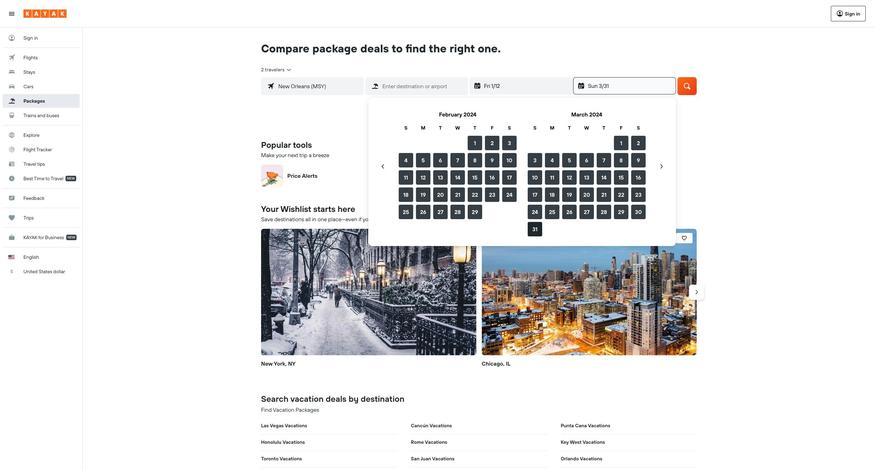 Task type: vqa. For each thing, say whether or not it's contained in the screenshot.
previous month image
no



Task type: describe. For each thing, give the bounding box(es) containing it.
forward image
[[693, 289, 700, 296]]

your wishlist starts here carousel region
[[258, 226, 704, 380]]

End date field
[[587, 81, 676, 90]]

2 grid from the left
[[526, 106, 647, 238]]

chicago, il element
[[482, 229, 697, 356]]

end date calendar input element
[[377, 106, 668, 238]]

united states (english) image
[[8, 255, 14, 259]]



Task type: locate. For each thing, give the bounding box(es) containing it.
Destination input text field
[[378, 81, 468, 91]]

grid
[[397, 106, 518, 238], [526, 106, 647, 238]]

Start date field
[[483, 81, 572, 90]]

Origin input text field
[[274, 81, 363, 91]]

navigation menu image
[[8, 10, 15, 17]]

row
[[397, 124, 518, 132], [526, 124, 647, 132], [397, 135, 518, 152], [526, 135, 647, 152], [397, 152, 518, 169], [526, 152, 647, 169], [397, 169, 518, 186], [526, 169, 647, 186], [397, 186, 518, 203], [526, 186, 647, 203], [397, 203, 518, 221], [526, 203, 647, 221], [526, 221, 647, 238]]

1 horizontal spatial grid
[[526, 106, 647, 238]]

0 horizontal spatial grid
[[397, 106, 518, 238]]

new york, ny element
[[261, 229, 476, 356]]

1 grid from the left
[[397, 106, 518, 238]]



